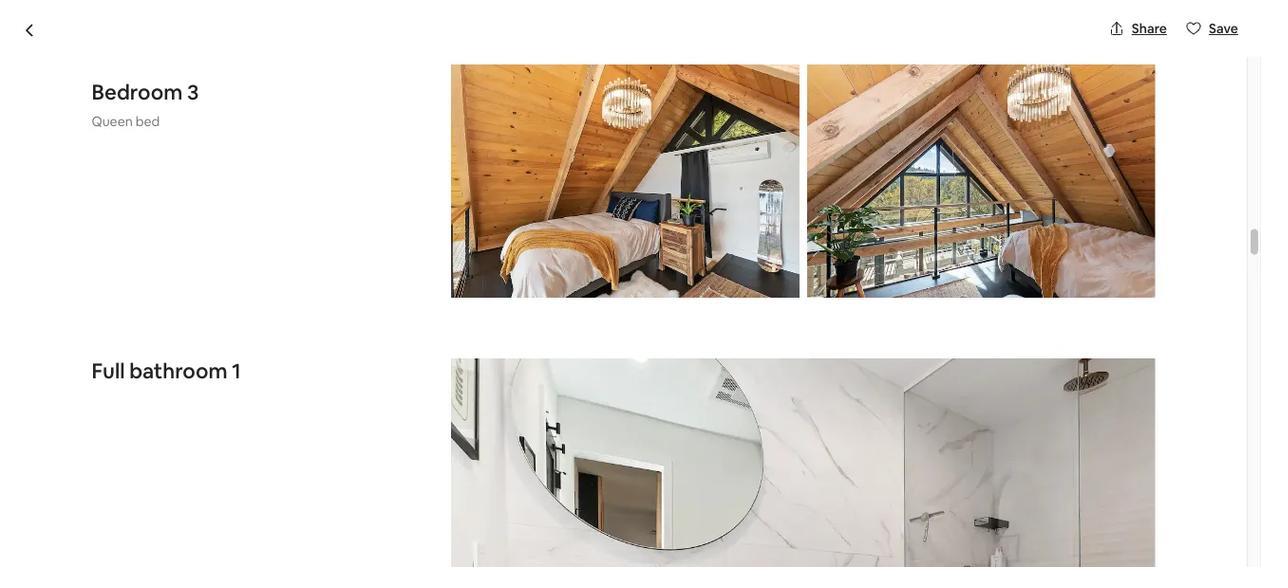 Task type: locate. For each thing, give the bounding box(es) containing it.
0 horizontal spatial save
[[1126, 139, 1155, 156]]

0 horizontal spatial share
[[1049, 139, 1084, 156]]

1 horizontal spatial save
[[1209, 20, 1239, 37]]

gianna is a superhost. learn more about gianna. image
[[659, 496, 712, 549], [659, 496, 712, 549]]

share button
[[1102, 12, 1175, 45], [1018, 131, 1092, 163]]

reviews
[[1084, 527, 1131, 544]]

save button for leftmost 'share' button
[[1096, 131, 1163, 163]]

save button
[[1179, 12, 1246, 45], [1096, 131, 1163, 163]]

1 vertical spatial share button
[[1018, 131, 1092, 163]]

0 vertical spatial save
[[1209, 20, 1239, 37]]

1 vertical spatial save button
[[1096, 131, 1163, 163]]

0 vertical spatial save button
[[1179, 12, 1246, 45]]

1 vertical spatial save
[[1126, 139, 1155, 156]]

show all photos button
[[982, 410, 1133, 443]]

1
[[232, 357, 241, 384]]

share
[[1132, 20, 1167, 37], [1049, 139, 1084, 156]]

share for the rightmost 'share' button
[[1132, 20, 1167, 37]]

0 horizontal spatial save button
[[1096, 131, 1163, 163]]

states
[[541, 138, 581, 155]]

share for leftmost 'share' button
[[1049, 139, 1084, 156]]

0 vertical spatial share
[[1132, 20, 1167, 37]]

bedroom
[[92, 78, 183, 105]]

share inside photo tour dialog
[[1132, 20, 1167, 37]]

bathroom 1 - close to the kitchen and adjoined with bedroom 1 image
[[451, 359, 1155, 568], [451, 359, 1155, 568]]

a-
[[293, 97, 320, 129]]

with
[[471, 97, 522, 129]]

bedroom 3 - open queen bed loft room image
[[451, 65, 800, 298], [451, 65, 800, 298]]

cabin
[[398, 97, 466, 129]]

1 vertical spatial share
[[1049, 139, 1084, 156]]

None search field
[[456, 15, 791, 61]]

save
[[1209, 20, 1239, 37], [1126, 139, 1155, 156]]

patio seating with a peaceful hillside view. enjoy your morning coffee outside among the trees. image
[[897, 331, 1155, 465]]

0 vertical spatial share button
[[1102, 12, 1175, 45]]

1 horizontal spatial share
[[1132, 20, 1167, 37]]

36
[[1066, 527, 1081, 544]]

1 horizontal spatial save button
[[1179, 12, 1246, 45]]

frame
[[320, 97, 393, 129]]

california,
[[430, 138, 493, 155]]

peaceful modern a-frame cabin with a view
[[92, 97, 601, 129]]

save inside photo tour dialog
[[1209, 20, 1239, 37]]

save button inside photo tour dialog
[[1179, 12, 1246, 45]]

bedroom 3 - view from queen bed loft room image
[[807, 65, 1155, 298], [807, 65, 1155, 298]]

show
[[1020, 418, 1054, 435]]

a
[[528, 97, 541, 129]]

3
[[187, 78, 199, 105]]

lake arrowhead, california, united states button
[[321, 135, 581, 158]]

show all photos
[[1020, 418, 1117, 435]]



Task type: describe. For each thing, give the bounding box(es) containing it.
save button for the rightmost 'share' button
[[1179, 12, 1246, 45]]

lake
[[321, 138, 350, 155]]

exterior view of the house image
[[92, 180, 624, 465]]

bedroom 3 queen bed
[[92, 78, 199, 130]]

arrowhead,
[[353, 138, 427, 155]]

$400 night
[[825, 520, 916, 547]]

night
[[879, 525, 916, 545]]

5.0
[[1037, 527, 1056, 544]]

$400
[[825, 520, 875, 547]]

bathroom
[[129, 357, 228, 384]]

kitchen with upgraded appliances and amenities.  everything you need to cook a gourmet meal. image
[[631, 331, 889, 465]]

queen
[[92, 113, 133, 130]]

united
[[496, 138, 538, 155]]

photo tour dialog
[[0, 0, 1261, 568]]

room 1 - king sized bed with an adjoining bathroom image
[[897, 180, 1155, 323]]

full bathroom 1
[[92, 357, 241, 384]]

0 horizontal spatial share button
[[1018, 131, 1092, 163]]

modern
[[197, 97, 288, 129]]

all
[[1057, 418, 1070, 435]]

1 horizontal spatial share button
[[1102, 12, 1175, 45]]

peaceful
[[92, 97, 192, 129]]

view
[[547, 97, 601, 129]]

5.0 · 36 reviews
[[1037, 527, 1131, 544]]

·
[[1059, 527, 1062, 544]]

bed
[[136, 113, 160, 130]]

lake arrowhead, california, united states
[[321, 138, 581, 155]]

cozy living room  and fireplace image
[[631, 180, 889, 323]]

full
[[92, 357, 125, 384]]

photos
[[1073, 418, 1117, 435]]



Task type: vqa. For each thing, say whether or not it's contained in the screenshot.
need
no



